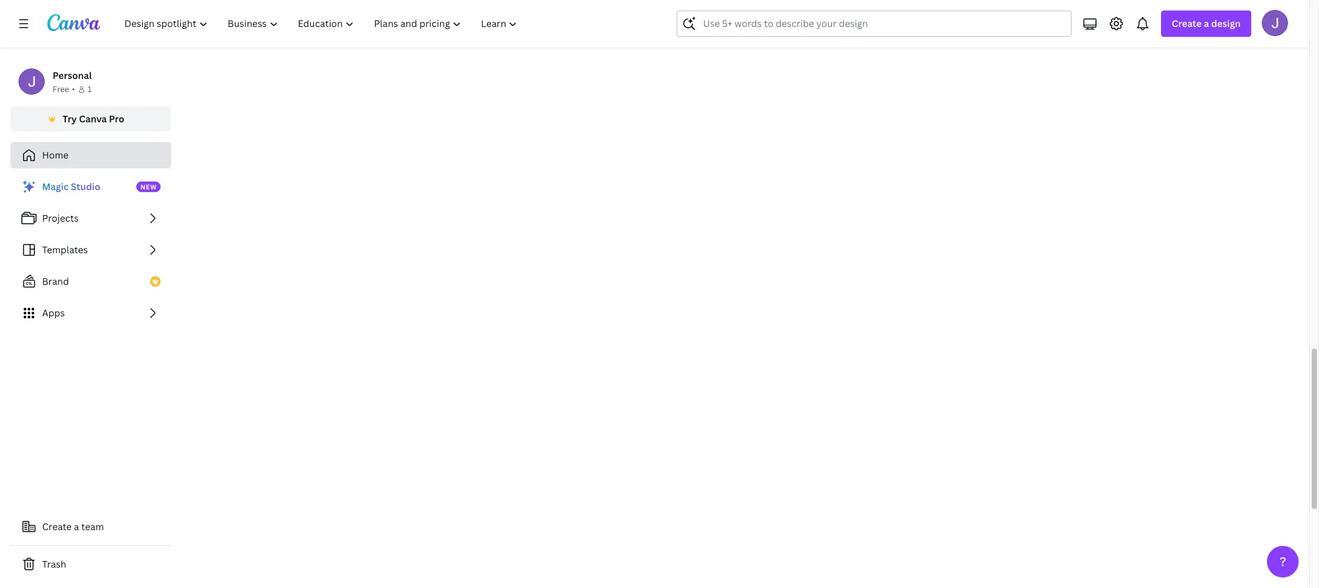 Task type: locate. For each thing, give the bounding box(es) containing it.
try canva pro button
[[11, 107, 171, 132]]

a inside button
[[74, 521, 79, 533]]

None search field
[[677, 11, 1072, 37]]

create left design
[[1173, 17, 1202, 30]]

1 horizontal spatial create
[[1173, 17, 1202, 30]]

1 vertical spatial a
[[74, 521, 79, 533]]

0 horizontal spatial create
[[42, 521, 72, 533]]

1 horizontal spatial a
[[1205, 17, 1210, 30]]

create for create a design
[[1173, 17, 1202, 30]]

apps link
[[11, 300, 171, 327]]

a left design
[[1205, 17, 1210, 30]]

create a team
[[42, 521, 104, 533]]

try
[[63, 113, 77, 125]]

Search search field
[[704, 11, 1046, 36]]

create left team
[[42, 521, 72, 533]]

create
[[1173, 17, 1202, 30], [42, 521, 72, 533]]

free •
[[53, 84, 75, 95]]

0 vertical spatial a
[[1205, 17, 1210, 30]]

create inside dropdown button
[[1173, 17, 1202, 30]]

list
[[11, 174, 171, 327]]

create inside button
[[42, 521, 72, 533]]

canva
[[79, 113, 107, 125]]

try canva pro
[[63, 113, 124, 125]]

free
[[53, 84, 69, 95]]

0 horizontal spatial a
[[74, 521, 79, 533]]

a left team
[[74, 521, 79, 533]]

new
[[140, 182, 157, 192]]

trash link
[[11, 552, 171, 578]]

top level navigation element
[[116, 11, 529, 37]]

personal
[[53, 69, 92, 82]]

jacob simon image
[[1263, 10, 1289, 36]]

0 vertical spatial create
[[1173, 17, 1202, 30]]

templates
[[42, 244, 88, 256]]

a
[[1205, 17, 1210, 30], [74, 521, 79, 533]]

trash
[[42, 558, 66, 571]]

a inside dropdown button
[[1205, 17, 1210, 30]]

1 vertical spatial create
[[42, 521, 72, 533]]

projects
[[42, 212, 79, 225]]



Task type: describe. For each thing, give the bounding box(es) containing it.
home link
[[11, 142, 171, 169]]

team
[[81, 521, 104, 533]]

home
[[42, 149, 69, 161]]

projects link
[[11, 205, 171, 232]]

1
[[88, 84, 92, 95]]

studio
[[71, 180, 100, 193]]

a for team
[[74, 521, 79, 533]]

magic
[[42, 180, 69, 193]]

list containing magic studio
[[11, 174, 171, 327]]

brand
[[42, 275, 69, 288]]

templates link
[[11, 237, 171, 263]]

brand link
[[11, 269, 171, 295]]

design
[[1212, 17, 1241, 30]]

create a design button
[[1162, 11, 1252, 37]]

a for design
[[1205, 17, 1210, 30]]

create for create a team
[[42, 521, 72, 533]]

create a team button
[[11, 514, 171, 541]]

create a design
[[1173, 17, 1241, 30]]

apps
[[42, 307, 65, 319]]

pro
[[109, 113, 124, 125]]

•
[[72, 84, 75, 95]]

magic studio
[[42, 180, 100, 193]]



Task type: vqa. For each thing, say whether or not it's contained in the screenshot.
a associated with design
yes



